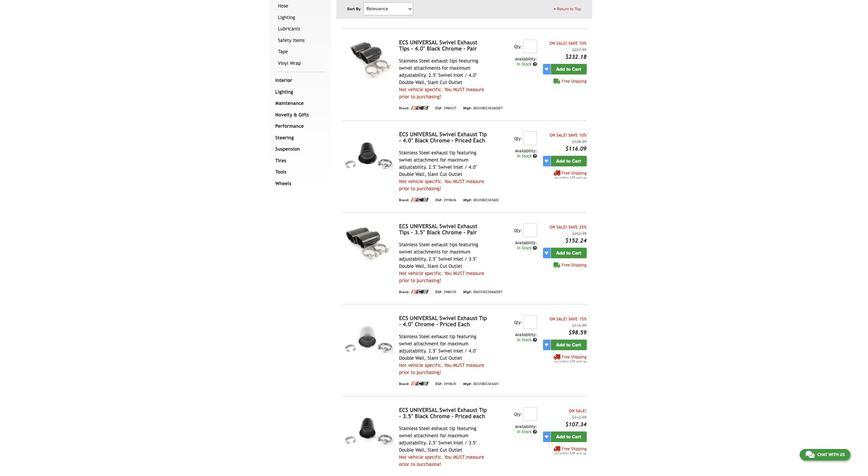 Task type: vqa. For each thing, say whether or not it's contained in the screenshot.
Bosch
no



Task type: describe. For each thing, give the bounding box(es) containing it.
double for ecs universal swivel exhaust tip - 4.0" black chrome - priced each
[[399, 171, 414, 177]]

3 shipping from the top
[[571, 263, 587, 268]]

es#2918636 - 003358ecs03a02 - ecs universal swivel exhaust tip - 4.0" black chrome - priced each - stainless steel exhaust tip featuring swivel attachment for maximum adjustability. 2.5" swivel inlet / 4.0" double wall, slant cut outlet - ecs - audi bmw volkswagen mercedes benz mini porsche image
[[342, 131, 394, 170]]

steel for ecs universal swivel exhaust tip - 4.0" chrome - priced each
[[419, 334, 430, 339]]

ecs - corporate logo image for ecs universal swivel exhaust tips - 3.5" black chrome - pair
[[411, 290, 429, 293]]

chrome for ecs universal swivel exhaust tips - 3.5" black chrome - pair
[[442, 229, 462, 236]]

to inside "stainless steel exhaust tips featuring swivel attachments for maximum adjustability. 2.5" swivel inlet / 4.0" double wall, slant cut outlet not vehicle specific. you must measure prior to purchasing!"
[[411, 94, 415, 99]]

003358ecs03a02kt
[[473, 106, 503, 110]]

return to top
[[556, 6, 581, 11]]

tip for ecs universal swivel exhaust tip - 4.0" black chrome - priced each
[[449, 150, 455, 155]]

4.0" inside ecs universal swivel exhaust tip - 4.0" chrome - priced each
[[403, 321, 413, 328]]

ecs universal swivel exhaust tip - 3.5" black chrome - priced each link
[[399, 407, 487, 420]]

2.5" for ecs universal swivel exhaust tip - 3.5" black chrome - priced each
[[429, 440, 437, 446]]

maximum for ecs universal swivel exhaust tips - 3.5" black chrome - pair
[[450, 249, 470, 255]]

2129962
[[477, 15, 490, 18]]

black for ecs universal swivel exhaust tips - 4.0" black chrome - pair
[[427, 45, 440, 52]]

5 add to cart button from the top
[[551, 432, 587, 442]]

cut for ecs universal swivel exhaust tip - 3.5" black chrome - priced each
[[440, 447, 447, 453]]

pair for ecs universal swivel exhaust tips - 3.5" black chrome - pair
[[467, 229, 477, 236]]

$107.34
[[565, 421, 587, 428]]

on for $98.59
[[554, 359, 558, 363]]

ecs universal swivel exhaust tip - 3.5" black chrome - priced each
[[399, 407, 487, 420]]

chrome for ecs universal swivel exhaust tips - 4.0" black chrome - pair
[[442, 45, 462, 52]]

each
[[473, 413, 485, 420]]

cut for ecs universal swivel exhaust tips - 4.0" black chrome - pair
[[440, 80, 447, 85]]

cart for $232.18
[[572, 66, 581, 72]]

mfg#: 006555ecs04a02kt
[[463, 290, 503, 294]]

double for ecs universal swivel exhaust tip - 4.0" chrome - priced each
[[399, 355, 414, 361]]

tip for ecs universal swivel exhaust tip - 4.0" chrome - priced each
[[479, 315, 487, 322]]

$116.09
[[565, 145, 587, 152]]

5 cart from the top
[[572, 434, 581, 440]]

add to cart for $232.18
[[556, 66, 581, 72]]

you for ecs universal swivel exhaust tip - 4.0" black chrome - priced each
[[444, 179, 452, 184]]

mfg#: 003358ecs03a02
[[463, 198, 499, 202]]

mfg#: 14851
[[497, 15, 516, 18]]

not for ecs universal swivel exhaust tip - 4.0" chrome - priced each
[[399, 363, 407, 368]]

cart for $152.24
[[572, 250, 581, 256]]

2986535
[[444, 290, 456, 294]]

purchasing! for ecs universal swivel exhaust tip - 4.0" black chrome - priced each
[[417, 186, 441, 191]]

lubricants
[[278, 26, 300, 32]]

save for $116.09
[[569, 133, 578, 138]]

2 question circle image from the top
[[533, 430, 537, 434]]

3.5" inside ecs universal swivel exhaust tips - 3.5" black chrome - pair
[[415, 229, 425, 236]]

safety
[[278, 38, 291, 43]]

5 qty: from the top
[[514, 412, 522, 417]]

1 free from the top
[[562, 79, 570, 84]]

to inside stainless steel exhaust tips featuring swivel attachments for maximum adjustability. 2.5" swivel inlet / 3.5" double wall, slant cut outlet not vehicle specific. you must measure prior to purchasing!
[[411, 278, 415, 283]]

$115.99
[[572, 323, 587, 328]]

stainless steel exhaust tip featuring swivel attachment for maximum adjustability. 2.5" swivel inlet / 3.5" double wall, slant cut outlet not vehicle specific. you must measure prior to purchasing!
[[399, 426, 484, 466]]

5 add to cart from the top
[[556, 434, 581, 440]]

cart for $116.09
[[572, 158, 581, 164]]

5 in stock from the top
[[517, 430, 533, 434]]

measure for ecs universal swivel exhaust tip - 4.0" chrome - priced each
[[466, 363, 484, 368]]

on sale! $112.99 $107.34
[[565, 409, 587, 428]]

2918636
[[444, 198, 456, 202]]

universal for ecs universal swivel exhaust tips - 3.5" black chrome - pair
[[410, 223, 438, 230]]

1 brand: from the top
[[399, 15, 410, 18]]

on inside on sale! $112.99 $107.34
[[569, 409, 575, 413]]

3 $49 from the top
[[570, 451, 575, 455]]

stainless for ecs universal swivel exhaust tip - 4.0" chrome - priced each
[[399, 334, 418, 339]]

swivel inside stainless steel exhaust tips featuring swivel attachments for maximum adjustability. 2.5" swivel inlet / 3.5" double wall, slant cut outlet not vehicle specific. you must measure prior to purchasing!
[[438, 256, 452, 262]]

free shipping on orders $49 and up for $98.59
[[554, 355, 587, 363]]

ecs - corporate logo image for ecs universal swivel exhaust tip - 4.0" chrome - priced each
[[411, 382, 429, 385]]

maintenance link
[[274, 98, 324, 109]]

add to cart for $116.09
[[556, 158, 581, 164]]

5 add from the top
[[556, 434, 565, 440]]

free shipping on orders $49 and up for $116.09
[[554, 171, 587, 179]]

swivel inside stainless steel exhaust tip featuring swivel attachment for maximum adjustability. 2.5" swivel inlet / 3.5" double wall, slant cut outlet not vehicle specific. you must measure prior to purchasing!
[[438, 440, 452, 446]]

magnaflow - corporate logo image
[[411, 11, 462, 18]]

mfg#: 003358ecs03a02kt
[[463, 106, 503, 110]]

tires link
[[274, 155, 324, 167]]

3 free from the top
[[562, 263, 570, 268]]

attachment for ecs universal swivel exhaust tip - 3.5" black chrome - priced each
[[414, 433, 439, 438]]

cart for $98.59
[[572, 342, 581, 348]]

qty: for ecs universal swivel exhaust tips - 4.0" black chrome - pair
[[514, 44, 522, 49]]

tip for ecs universal swivel exhaust tip - 4.0" chrome - priced each
[[449, 334, 455, 339]]

steering link
[[274, 132, 324, 144]]

sort by
[[347, 6, 361, 11]]

sort
[[347, 6, 355, 11]]

$49 for $116.09
[[570, 176, 575, 179]]

safety items link
[[277, 35, 324, 46]]

tape
[[278, 49, 288, 54]]

2918635
[[444, 382, 456, 386]]

add to wish list image for $116.09
[[545, 159, 548, 163]]

es#: for ecs universal swivel exhaust tips - 3.5" black chrome - pair
[[436, 290, 442, 294]]

on sale!                         save 10% $128.99 $116.09
[[550, 133, 587, 152]]

in stock for $116.09
[[517, 154, 533, 158]]

slant for ecs universal swivel exhaust tips - 3.5" black chrome - pair
[[428, 263, 438, 269]]

swivel for ecs universal swivel exhaust tips - 4.0" black chrome - pair
[[399, 65, 412, 71]]

mfg#: for ecs universal swivel exhaust tips - 3.5" black chrome - pair
[[463, 290, 472, 294]]

universal for ecs universal swivel exhaust tip - 4.0" black chrome - priced each
[[410, 131, 438, 138]]

3 free shipping on orders $49 and up from the top
[[554, 447, 587, 455]]

wheels link
[[274, 178, 324, 189]]

adjustability. for ecs universal swivel exhaust tip - 4.0" black chrome - priced each
[[399, 164, 427, 170]]

on for $116.09
[[554, 176, 558, 179]]

performance
[[275, 123, 304, 129]]

25%
[[579, 225, 587, 230]]

wrap
[[290, 60, 301, 66]]

3 up from the top
[[583, 451, 587, 455]]

stock for $98.59
[[522, 338, 532, 342]]

outlet for ecs universal swivel exhaust tip - 3.5" black chrome - priced each
[[449, 447, 462, 453]]

$152.24
[[565, 237, 587, 244]]

5 in from the top
[[517, 430, 521, 434]]

novelty & gifts link
[[274, 109, 324, 121]]

3 add to wish list image from the top
[[545, 435, 548, 439]]

purchasing! for ecs universal swivel exhaust tips - 4.0" black chrome - pair
[[417, 94, 441, 99]]

stock for $232.18
[[522, 62, 532, 67]]

vinyl
[[278, 60, 289, 66]]

chrome for ecs universal swivel exhaust tip - 4.0" black chrome - priced each
[[430, 137, 450, 144]]

general purpose subcategories element
[[275, 0, 325, 72]]

wheels
[[275, 181, 291, 186]]

3 and from the top
[[576, 451, 582, 455]]

3 orders from the top
[[559, 451, 569, 455]]

double for ecs universal swivel exhaust tips - 4.0" black chrome - pair
[[399, 80, 414, 85]]

3 on from the top
[[554, 451, 558, 455]]

inlet for ecs universal swivel exhaust tips - 4.0" black chrome - pair
[[453, 72, 463, 78]]

each inside ecs universal swivel exhaust tip - 4.0" chrome - priced each
[[458, 321, 470, 328]]

vinyl wrap link
[[277, 58, 324, 69]]

es#2903341 - 006555ecs04a02 - ecs universal swivel exhaust tip - 3.5" black chrome - priced each - stainless steel exhaust tip featuring swivel attachment for maximum adjustability. 2.5" swivel inlet / 3.5" double wall, slant cut outlet - ecs - audi bmw volkswagen mercedes benz mini porsche image
[[342, 407, 394, 446]]

chat
[[817, 452, 827, 457]]

us
[[840, 452, 845, 457]]

safety items
[[278, 38, 305, 43]]

lighting for topmost lighting link
[[278, 15, 295, 20]]

in stock for $152.24
[[517, 246, 533, 250]]

1 question circle image from the top
[[533, 246, 537, 250]]

tires
[[275, 158, 286, 163]]

003358ecs03a02
[[473, 198, 499, 202]]

not for ecs universal swivel exhaust tips - 4.0" black chrome - pair
[[399, 87, 407, 92]]

15%
[[579, 317, 587, 322]]

add to cart for $152.24
[[556, 250, 581, 256]]

performance link
[[274, 121, 324, 132]]

items
[[293, 38, 305, 43]]

hose
[[278, 3, 288, 9]]

on sale!                         save 25% $202.99 $152.24
[[550, 225, 587, 244]]

black for ecs universal swivel exhaust tip - 4.0" black chrome - priced each
[[415, 137, 428, 144]]

$202.99
[[572, 231, 587, 236]]

novelty & gifts
[[275, 112, 309, 117]]

must for ecs universal swivel exhaust tip - 4.0" black chrome - priced each
[[453, 179, 465, 184]]

$257.99
[[572, 47, 587, 52]]

save for $232.18
[[569, 41, 578, 46]]

and for $116.09
[[576, 176, 582, 179]]

measure for ecs universal swivel exhaust tip - 4.0" black chrome - priced each
[[466, 179, 484, 184]]

/ for ecs universal swivel exhaust tip - 4.0" black chrome - priced each
[[465, 164, 467, 170]]

ecs universal swivel exhaust tip - 4.0" black chrome - priced each
[[399, 131, 487, 144]]

es#: 2129962
[[469, 15, 490, 18]]

tips for ecs universal swivel exhaust tips - 4.0" black chrome - pair
[[399, 45, 409, 52]]

1 shipping from the top
[[571, 79, 587, 84]]

swivel inside "stainless steel exhaust tips featuring swivel attachments for maximum adjustability. 2.5" swivel inlet / 4.0" double wall, slant cut outlet not vehicle specific. you must measure prior to purchasing!"
[[438, 72, 452, 78]]

steel for ecs universal swivel exhaust tip - 3.5" black chrome - priced each
[[419, 426, 430, 431]]

to inside stainless steel exhaust tip featuring swivel attachment for maximum adjustability. 2.5" swivel inlet / 3.5" double wall, slant cut outlet not vehicle specific. you must measure prior to purchasing!
[[411, 462, 415, 466]]

1 vertical spatial lighting link
[[274, 86, 324, 98]]

es#: for ecs universal swivel exhaust tips - 4.0" black chrome - pair
[[436, 106, 442, 110]]

tip for ecs universal swivel exhaust tip - 3.5" black chrome - priced each
[[479, 407, 487, 413]]

3.5" inside stainless steel exhaust tip featuring swivel attachment for maximum adjustability. 2.5" swivel inlet / 3.5" double wall, slant cut outlet not vehicle specific. you must measure prior to purchasing!
[[469, 440, 477, 446]]

with
[[829, 452, 839, 457]]

swivel inside 'ecs universal swivel exhaust tip - 4.0" black chrome - priced each'
[[439, 131, 456, 138]]

add to cart button for $116.09
[[551, 156, 587, 166]]

tools
[[275, 169, 286, 175]]

question circle image for $232.18
[[533, 62, 537, 66]]

suspension
[[275, 146, 300, 152]]

vinyl wrap
[[278, 60, 301, 66]]

shipping for 10%
[[571, 171, 587, 176]]

gifts
[[299, 112, 309, 117]]

you for ecs universal swivel exhaust tip - 4.0" chrome - priced each
[[444, 363, 452, 368]]

5 availability: from the top
[[515, 424, 537, 429]]

ecs universal swivel exhaust tips - 3.5" black chrome - pair
[[399, 223, 477, 236]]

save for $152.24
[[569, 225, 578, 230]]

each inside 'ecs universal swivel exhaust tip - 4.0" black chrome - priced each'
[[473, 137, 485, 144]]

on sale!                         save 15% $115.99 $98.59
[[550, 317, 587, 336]]

availability: for $98.59
[[515, 332, 537, 337]]

5 stock from the top
[[522, 430, 532, 434]]

for for ecs universal swivel exhaust tip - 4.0" chrome - priced each
[[440, 341, 446, 346]]

&
[[294, 112, 297, 117]]

purchasing! for ecs universal swivel exhaust tip - 3.5" black chrome - priced each
[[417, 462, 441, 466]]

interior
[[275, 78, 292, 83]]

double for ecs universal swivel exhaust tip - 3.5" black chrome - priced each
[[399, 447, 414, 453]]

double for ecs universal swivel exhaust tips - 3.5" black chrome - pair
[[399, 263, 414, 269]]

3.5" inside "ecs universal swivel exhaust tip - 3.5" black chrome - priced each"
[[403, 413, 413, 420]]

es#2986535 - 006555ecs04a02kt - ecs universal swivel exhaust tips - 3.5" black chrome - pair - stainless steel exhaust tips featuring swivel attachments for maximum adjustability. 2.5" swivel inlet / 3.5" double wall, slant cut outlet - ecs - audi bmw volkswagen mercedes benz mini porsche image
[[342, 223, 394, 262]]

featuring for ecs universal swivel exhaust tip - 4.0" black chrome - priced each
[[457, 150, 476, 155]]

prior for ecs universal swivel exhaust tip - 3.5" black chrome - priced each
[[399, 462, 409, 466]]

suspension link
[[274, 144, 324, 155]]

top
[[575, 6, 581, 11]]

/ for ecs universal swivel exhaust tips - 4.0" black chrome - pair
[[465, 72, 467, 78]]

shipping for $107.34
[[571, 447, 587, 451]]

maintenance
[[275, 101, 304, 106]]

ecs universal swivel exhaust tips - 4.0" black chrome - pair link
[[399, 39, 477, 52]]

es#2986537 - 003358ecs03a02kt - ecs universal swivel exhaust tips - 4.0" black chrome - pair - stainless steel exhaust tips featuring swivel attachments for maximum adjustability. 2.5" swivel inlet / 4.0" double wall, slant cut outlet - ecs - audi bmw volkswagen mercedes benz mini porsche image
[[342, 40, 394, 79]]

ecs - corporate logo image for ecs universal swivel exhaust tip - 4.0" black chrome - priced each
[[411, 198, 429, 202]]

priced for each
[[455, 137, 471, 144]]

003358ecs03a01
[[473, 382, 499, 386]]

ecs universal swivel exhaust tips - 4.0" black chrome - pair
[[399, 39, 477, 52]]

you for ecs universal swivel exhaust tips - 3.5" black chrome - pair
[[444, 271, 452, 276]]

lubricants link
[[277, 23, 324, 35]]

qty: for ecs universal swivel exhaust tip - 4.0" black chrome - priced each
[[514, 136, 522, 141]]

qty: for ecs universal swivel exhaust tips - 3.5" black chrome - pair
[[514, 228, 522, 233]]

stainless steel exhaust tips featuring swivel attachments for maximum adjustability. 2.5" swivel inlet / 3.5" double wall, slant cut outlet not vehicle specific. you must measure prior to purchasing!
[[399, 242, 484, 283]]

you for ecs universal swivel exhaust tips - 4.0" black chrome - pair
[[444, 87, 452, 92]]

es#: 2918636
[[436, 198, 456, 202]]

$98.59
[[569, 329, 587, 336]]



Task type: locate. For each thing, give the bounding box(es) containing it.
vehicle
[[408, 87, 423, 92], [408, 179, 423, 184], [408, 271, 423, 276], [408, 363, 423, 368], [408, 454, 423, 460]]

universal inside ecs universal swivel exhaust tip - 4.0" chrome - priced each
[[410, 315, 438, 322]]

sale! inside on sale! $112.99 $107.34
[[576, 409, 587, 413]]

2 vertical spatial question circle image
[[533, 338, 537, 342]]

attachment for ecs universal swivel exhaust tip - 4.0" black chrome - priced each
[[414, 157, 439, 163]]

in for ecs universal swivel exhaust tips - 3.5" black chrome - pair
[[517, 246, 521, 250]]

1 adjustability. from the top
[[399, 72, 427, 78]]

tips down ecs universal swivel exhaust tips - 3.5" black chrome - pair
[[449, 242, 457, 247]]

return
[[557, 6, 569, 11]]

$49 for $98.59
[[570, 359, 575, 363]]

free down '$107.34' on the right bottom of page
[[562, 447, 570, 451]]

1 vertical spatial and
[[576, 359, 582, 363]]

swivel down 'ecs universal swivel exhaust tip - 4.0" chrome - priced each' link
[[438, 348, 452, 354]]

1 you from the top
[[444, 87, 452, 92]]

0 vertical spatial on
[[554, 176, 558, 179]]

in for ecs universal swivel exhaust tip - 4.0" black chrome - priced each
[[517, 154, 521, 158]]

1 vertical spatial add to wish list image
[[545, 159, 548, 163]]

question circle image
[[533, 62, 537, 66], [533, 154, 537, 158], [533, 338, 537, 342]]

1 save from the top
[[569, 41, 578, 46]]

black inside ecs universal swivel exhaust tips - 4.0" black chrome - pair
[[427, 45, 440, 52]]

free for $107.34
[[562, 447, 570, 451]]

1 vertical spatial tip
[[449, 334, 455, 339]]

0 vertical spatial stainless steel exhaust tip featuring swivel attachment for maximum adjustability. 2.5" swivel inlet / 4.0" double wall, slant cut outlet not vehicle specific. you must measure prior to purchasing!
[[399, 150, 484, 191]]

shipping down $152.24
[[571, 263, 587, 268]]

must
[[453, 87, 465, 92], [453, 179, 465, 184], [453, 271, 465, 276], [453, 363, 465, 368], [453, 454, 465, 460]]

/
[[465, 72, 467, 78], [465, 164, 467, 170], [465, 256, 467, 262], [465, 348, 467, 354], [465, 440, 467, 446]]

vehicle for ecs universal swivel exhaust tips - 4.0" black chrome - pair
[[408, 87, 423, 92]]

1 cut from the top
[[440, 80, 447, 85]]

mfg#: right 2918635
[[463, 382, 472, 386]]

1 vertical spatial attachment
[[414, 341, 439, 346]]

featuring inside "stainless steel exhaust tips featuring swivel attachments for maximum adjustability. 2.5" swivel inlet / 4.0" double wall, slant cut outlet not vehicle specific. you must measure prior to purchasing!"
[[459, 58, 478, 63]]

4 ecs - corporate logo image from the top
[[411, 382, 429, 385]]

comments image
[[805, 450, 815, 459]]

brand: for ecs universal swivel exhaust tip - 4.0" black chrome - priced each
[[399, 198, 410, 202]]

slant for ecs universal swivel exhaust tip - 4.0" chrome - priced each
[[428, 355, 438, 361]]

add
[[556, 66, 565, 72], [556, 158, 565, 164], [556, 250, 565, 256], [556, 342, 565, 348], [556, 434, 565, 440]]

3.5" inside stainless steel exhaust tips featuring swivel attachments for maximum adjustability. 2.5" swivel inlet / 3.5" double wall, slant cut outlet not vehicle specific. you must measure prior to purchasing!
[[469, 256, 477, 262]]

for down ecs universal swivel exhaust tips - 3.5" black chrome - pair link
[[442, 249, 448, 255]]

and down $98.59
[[576, 359, 582, 363]]

0 vertical spatial 10%
[[579, 41, 587, 46]]

on sale!                         save 10% $257.99 $232.18
[[550, 41, 587, 60]]

chrome inside ecs universal swivel exhaust tips - 4.0" black chrome - pair
[[442, 45, 462, 52]]

you inside stainless steel exhaust tip featuring swivel attachment for maximum adjustability. 2.5" swivel inlet / 3.5" double wall, slant cut outlet not vehicle specific. you must measure prior to purchasing!
[[444, 454, 452, 460]]

not inside stainless steel exhaust tip featuring swivel attachment for maximum adjustability. 2.5" swivel inlet / 3.5" double wall, slant cut outlet not vehicle specific. you must measure prior to purchasing!
[[399, 454, 407, 460]]

/ inside "stainless steel exhaust tips featuring swivel attachments for maximum adjustability. 2.5" swivel inlet / 4.0" double wall, slant cut outlet not vehicle specific. you must measure prior to purchasing!"
[[465, 72, 467, 78]]

4.0" inside ecs universal swivel exhaust tips - 4.0" black chrome - pair
[[415, 45, 425, 52]]

vehicle for ecs universal swivel exhaust tip - 3.5" black chrome - priced each
[[408, 454, 423, 460]]

$128.99
[[572, 139, 587, 144]]

5 / from the top
[[465, 440, 467, 446]]

3 double from the top
[[399, 263, 414, 269]]

attachment down ecs universal swivel exhaust tip - 4.0" black chrome - priced each link
[[414, 157, 439, 163]]

add to cart button down $152.24
[[551, 248, 587, 258]]

1 add to wish list image from the top
[[545, 251, 548, 255]]

exhaust inside ecs universal swivel exhaust tips - 3.5" black chrome - pair
[[457, 223, 477, 230]]

stainless inside stainless steel exhaust tips featuring swivel attachments for maximum adjustability. 2.5" swivel inlet / 3.5" double wall, slant cut outlet not vehicle specific. you must measure prior to purchasing!
[[399, 242, 418, 247]]

3 ecs from the top
[[399, 223, 408, 230]]

add to wish list image
[[545, 67, 548, 71], [545, 159, 548, 163]]

wall, for ecs universal swivel exhaust tip - 4.0" black chrome - priced each
[[415, 171, 426, 177]]

save up $202.99
[[569, 225, 578, 230]]

$49 down '$107.34' on the right bottom of page
[[570, 451, 575, 455]]

cut for ecs universal swivel exhaust tip - 4.0" black chrome - priced each
[[440, 171, 447, 177]]

maximum inside "stainless steel exhaust tips featuring swivel attachments for maximum adjustability. 2.5" swivel inlet / 4.0" double wall, slant cut outlet not vehicle specific. you must measure prior to purchasing!"
[[450, 65, 470, 71]]

swivel inside ecs universal swivel exhaust tips - 4.0" black chrome - pair
[[439, 39, 456, 46]]

3 inlet from the top
[[453, 256, 463, 262]]

0 vertical spatial orders
[[559, 176, 569, 179]]

2 add to cart from the top
[[556, 158, 581, 164]]

exhaust
[[431, 58, 448, 63], [431, 150, 448, 155], [431, 242, 448, 247], [431, 334, 448, 339], [431, 426, 448, 431]]

ecs inside ecs universal swivel exhaust tips - 4.0" black chrome - pair
[[399, 39, 408, 46]]

and
[[576, 176, 582, 179], [576, 359, 582, 363], [576, 451, 582, 455]]

featuring down ecs universal swivel exhaust tip - 4.0" black chrome - priced each link
[[457, 150, 476, 155]]

slant for ecs universal swivel exhaust tip - 3.5" black chrome - priced each
[[428, 447, 438, 453]]

specific. inside stainless steel exhaust tips featuring swivel attachments for maximum adjustability. 2.5" swivel inlet / 3.5" double wall, slant cut outlet not vehicle specific. you must measure prior to purchasing!
[[425, 271, 443, 276]]

1 vertical spatial question circle image
[[533, 154, 537, 158]]

outlet for ecs universal swivel exhaust tip - 4.0" black chrome - priced each
[[449, 171, 462, 177]]

5 stainless from the top
[[399, 426, 418, 431]]

stainless
[[399, 58, 418, 63], [399, 150, 418, 155], [399, 242, 418, 247], [399, 334, 418, 339], [399, 426, 418, 431]]

1 attachments from the top
[[414, 65, 441, 71]]

exhaust inside stainless steel exhaust tip featuring swivel attachment for maximum adjustability. 2.5" swivel inlet / 3.5" double wall, slant cut outlet not vehicle specific. you must measure prior to purchasing!
[[431, 426, 448, 431]]

on inside on sale!                         save 25% $202.99 $152.24
[[550, 225, 555, 230]]

0 vertical spatial pair
[[467, 45, 477, 52]]

0 vertical spatial up
[[583, 176, 587, 179]]

1 outlet from the top
[[449, 80, 462, 85]]

lighting link up lubricants
[[277, 12, 324, 23]]

tips for ecs universal swivel exhaust tips - 3.5" black chrome - pair
[[399, 229, 409, 236]]

exhaust down the 'mfg#: 006555ecs04a02kt'
[[457, 315, 477, 322]]

swivel for ecs universal swivel exhaust tip - 3.5" black chrome - priced each
[[399, 433, 412, 438]]

steering
[[275, 135, 294, 140]]

adjustability. for ecs universal swivel exhaust tips - 4.0" black chrome - pair
[[399, 72, 427, 78]]

mfg#: left 14851
[[497, 15, 505, 18]]

ecs inside "ecs universal swivel exhaust tip - 3.5" black chrome - priced each"
[[399, 407, 408, 413]]

es#2918635 - 003358ecs03a01 - ecs universal swivel exhaust tip - 4.0" chrome - priced each - stainless steel exhaust tip featuring swivel attachment for maximum adjustability. 2.5" swivel inlet / 4.0" double wall, slant cut outlet - ecs - audi bmw volkswagen mercedes benz mini porsche image
[[342, 315, 394, 354]]

pair for ecs universal swivel exhaust tips - 4.0" black chrome - pair
[[467, 45, 477, 52]]

steel down "ecs universal swivel exhaust tip - 3.5" black chrome - priced each" in the bottom of the page
[[419, 426, 430, 431]]

ecs - corporate logo image for ecs universal swivel exhaust tips - 4.0" black chrome - pair
[[411, 106, 429, 110]]

steel inside stainless steel exhaust tips featuring swivel attachments for maximum adjustability. 2.5" swivel inlet / 3.5" double wall, slant cut outlet not vehicle specific. you must measure prior to purchasing!
[[419, 242, 430, 247]]

chrome inside ecs universal swivel exhaust tip - 4.0" chrome - priced each
[[415, 321, 435, 328]]

1 in from the top
[[517, 62, 521, 67]]

orders for $98.59
[[559, 359, 569, 363]]

1 horizontal spatial each
[[473, 137, 485, 144]]

and for $98.59
[[576, 359, 582, 363]]

add to cart button for $98.59
[[551, 340, 587, 350]]

maximum for ecs universal swivel exhaust tip - 3.5" black chrome - priced each
[[448, 433, 469, 438]]

must inside stainless steel exhaust tip featuring swivel attachment for maximum adjustability. 2.5" swivel inlet / 3.5" double wall, slant cut outlet not vehicle specific. you must measure prior to purchasing!
[[453, 454, 465, 460]]

0 vertical spatial attachment
[[414, 157, 439, 163]]

1 add to cart from the top
[[556, 66, 581, 72]]

3 swivel from the top
[[399, 249, 412, 255]]

tip down mfg#: 003358ecs03a01
[[479, 407, 487, 413]]

sale!
[[556, 41, 567, 46], [556, 133, 567, 138], [556, 225, 567, 230], [556, 317, 567, 322], [576, 409, 587, 413]]

es#: 2986535
[[436, 290, 456, 294]]

5 exhaust from the top
[[431, 426, 448, 431]]

2 exhaust from the top
[[457, 131, 477, 138]]

free shipping on orders $49 and up
[[554, 171, 587, 179], [554, 355, 587, 363], [554, 447, 587, 455]]

attachment
[[414, 157, 439, 163], [414, 341, 439, 346], [414, 433, 439, 438]]

caret up image
[[554, 7, 556, 11]]

steel down ecs universal swivel exhaust tips - 3.5" black chrome - pair
[[419, 242, 430, 247]]

on inside on sale!                         save 15% $115.99 $98.59
[[550, 317, 555, 322]]

ecs universal swivel exhaust tip - 4.0" chrome - priced each
[[399, 315, 487, 328]]

1 orders from the top
[[559, 176, 569, 179]]

in for ecs universal swivel exhaust tip - 4.0" chrome - priced each
[[517, 338, 521, 342]]

slant for ecs universal swivel exhaust tips - 4.0" black chrome - pair
[[428, 80, 438, 85]]

2 vertical spatial add to wish list image
[[545, 435, 548, 439]]

1 vertical spatial priced
[[440, 321, 456, 328]]

attachments down ecs universal swivel exhaust tips - 3.5" black chrome - pair link
[[414, 249, 441, 255]]

black
[[427, 45, 440, 52], [415, 137, 428, 144], [427, 229, 440, 236], [415, 413, 428, 420]]

2 ecs from the top
[[399, 131, 408, 138]]

ecs - corporate logo image left es#: 2918635
[[411, 382, 429, 385]]

10% inside on sale!                         save 10% $128.99 $116.09
[[579, 133, 587, 138]]

chrome inside "ecs universal swivel exhaust tip - 3.5" black chrome - priced each"
[[430, 413, 450, 420]]

5 prior from the top
[[399, 462, 409, 466]]

double inside stainless steel exhaust tip featuring swivel attachment for maximum adjustability. 2.5" swivel inlet / 3.5" double wall, slant cut outlet not vehicle specific. you must measure prior to purchasing!
[[399, 447, 414, 453]]

es#: 2918635
[[436, 382, 456, 386]]

swivel inside ecs universal swivel exhaust tip - 4.0" chrome - priced each
[[439, 315, 456, 322]]

1 pair from the top
[[467, 45, 477, 52]]

wall, inside stainless steel exhaust tip featuring swivel attachment for maximum adjustability. 2.5" swivel inlet / 3.5" double wall, slant cut outlet not vehicle specific. you must measure prior to purchasing!
[[415, 447, 426, 453]]

you inside "stainless steel exhaust tips featuring swivel attachments for maximum adjustability. 2.5" swivel inlet / 4.0" double wall, slant cut outlet not vehicle specific. you must measure prior to purchasing!"
[[444, 87, 452, 92]]

brand:
[[399, 15, 410, 18], [399, 106, 410, 110], [399, 198, 410, 202], [399, 290, 410, 294], [399, 382, 410, 386]]

2 tip from the top
[[449, 334, 455, 339]]

1 vertical spatial 10%
[[579, 133, 587, 138]]

orders down $98.59
[[559, 359, 569, 363]]

1 tips from the top
[[399, 45, 409, 52]]

featuring
[[459, 58, 478, 63], [457, 150, 476, 155], [459, 242, 478, 247], [457, 334, 476, 339], [457, 426, 476, 431]]

specific. for ecs universal swivel exhaust tips - 3.5" black chrome - pair
[[425, 271, 443, 276]]

0 vertical spatial tip
[[449, 150, 455, 155]]

es#: left 2129962
[[469, 15, 476, 18]]

stainless inside "stainless steel exhaust tips featuring swivel attachments for maximum adjustability. 2.5" swivel inlet / 4.0" double wall, slant cut outlet not vehicle specific. you must measure prior to purchasing!"
[[399, 58, 418, 63]]

for down ecs universal swivel exhaust tip - 3.5" black chrome - priced each link
[[440, 433, 446, 438]]

ecs - corporate logo image
[[411, 106, 429, 110], [411, 198, 429, 202], [411, 290, 429, 293], [411, 382, 429, 385]]

tip inside "ecs universal swivel exhaust tip - 3.5" black chrome - priced each"
[[479, 407, 487, 413]]

es#: 2986537
[[436, 106, 456, 110]]

specific.
[[425, 87, 443, 92], [425, 179, 443, 184], [425, 271, 443, 276], [425, 363, 443, 368], [425, 454, 443, 460]]

stainless steel exhaust tip featuring swivel attachment for maximum adjustability. 2.5" swivel inlet / 4.0" double wall, slant cut outlet not vehicle specific. you must measure prior to purchasing! for -
[[399, 334, 484, 375]]

cart down $98.59
[[572, 342, 581, 348]]

in
[[517, 62, 521, 67], [517, 154, 521, 158], [517, 246, 521, 250], [517, 338, 521, 342], [517, 430, 521, 434]]

2 inlet from the top
[[453, 164, 463, 170]]

not
[[399, 87, 407, 92], [399, 179, 407, 184], [399, 271, 407, 276], [399, 363, 407, 368], [399, 454, 407, 460]]

for
[[442, 65, 448, 71], [440, 157, 446, 163], [442, 249, 448, 255], [440, 341, 446, 346], [440, 433, 446, 438]]

mfg#: 003358ecs03a01
[[463, 382, 499, 386]]

0 vertical spatial add to wish list image
[[545, 251, 548, 255]]

0 vertical spatial question circle image
[[533, 62, 537, 66]]

swivel
[[439, 39, 456, 46], [438, 72, 452, 78], [439, 131, 456, 138], [438, 164, 452, 170], [439, 223, 456, 230], [438, 256, 452, 262], [439, 315, 456, 322], [438, 348, 452, 354], [439, 407, 456, 413], [438, 440, 452, 446]]

$112.99
[[572, 415, 587, 420]]

hose link
[[277, 0, 324, 12]]

add for $98.59
[[556, 342, 565, 348]]

orders down $116.09
[[559, 176, 569, 179]]

006555ecs04a02kt
[[473, 290, 503, 294]]

cut inside "stainless steel exhaust tips featuring swivel attachments for maximum adjustability. 2.5" swivel inlet / 4.0" double wall, slant cut outlet not vehicle specific. you must measure prior to purchasing!"
[[440, 80, 447, 85]]

0 vertical spatial free shipping
[[562, 79, 587, 84]]

1 inlet from the top
[[453, 72, 463, 78]]

swivel down 'ecs universal swivel exhaust tip - 4.0" black chrome - priced each'
[[438, 164, 452, 170]]

2 universal from the top
[[410, 131, 438, 138]]

2986537
[[444, 106, 456, 110]]

0 vertical spatial tips
[[399, 45, 409, 52]]

swivel for ecs universal swivel exhaust tips - 3.5" black chrome - pair
[[399, 249, 412, 255]]

ecs universal swivel exhaust tip - 4.0" chrome - priced each link
[[399, 315, 487, 328]]

es#: for ecs universal swivel exhaust tip - 4.0" black chrome - priced each
[[436, 198, 442, 202]]

3 you from the top
[[444, 271, 452, 276]]

2 ecs - corporate logo image from the top
[[411, 198, 429, 202]]

0 vertical spatial tip
[[479, 131, 487, 138]]

to
[[570, 6, 574, 11], [566, 66, 571, 72], [411, 94, 415, 99], [566, 158, 571, 164], [411, 186, 415, 191], [566, 250, 571, 256], [411, 278, 415, 283], [566, 342, 571, 348], [411, 370, 415, 375], [566, 434, 571, 440], [411, 462, 415, 466]]

exhaust down 'ecs universal swivel exhaust tip - 4.0" chrome - priced each' link
[[431, 334, 448, 339]]

must for ecs universal swivel exhaust tips - 4.0" black chrome - pair
[[453, 87, 465, 92]]

$232.18
[[565, 54, 587, 60]]

for down 'ecs universal swivel exhaust tip - 4.0" chrome - priced each' link
[[440, 341, 446, 346]]

exhaust for ecs universal swivel exhaust tip - 4.0" chrome - priced each
[[431, 334, 448, 339]]

add for $232.18
[[556, 66, 565, 72]]

universal down es#: 2918636
[[410, 223, 438, 230]]

maximum down ecs universal swivel exhaust tip - 4.0" black chrome - priced each link
[[448, 157, 469, 163]]

sale! up $152.24
[[556, 225, 567, 230]]

add to wish list image for $152.24
[[545, 251, 548, 255]]

cut
[[440, 80, 447, 85], [440, 171, 447, 177], [440, 263, 447, 269], [440, 355, 447, 361], [440, 447, 447, 453]]

3 must from the top
[[453, 271, 465, 276]]

$49
[[570, 176, 575, 179], [570, 359, 575, 363], [570, 451, 575, 455]]

purchasing! inside stainless steel exhaust tips featuring swivel attachments for maximum adjustability. 2.5" swivel inlet / 3.5" double wall, slant cut outlet not vehicle specific. you must measure prior to purchasing!
[[417, 278, 441, 283]]

1 tip from the top
[[479, 131, 487, 138]]

sale! for $116.09
[[556, 133, 567, 138]]

tip down 'mfg#: 003358ecs03a02kt'
[[479, 131, 487, 138]]

1 vertical spatial orders
[[559, 359, 569, 363]]

sale! inside on sale!                         save 10% $257.99 $232.18
[[556, 41, 567, 46]]

for inside stainless steel exhaust tips featuring swivel attachments for maximum adjustability. 2.5" swivel inlet / 3.5" double wall, slant cut outlet not vehicle specific. you must measure prior to purchasing!
[[442, 249, 448, 255]]

outlet for ecs universal swivel exhaust tips - 3.5" black chrome - pair
[[449, 263, 462, 269]]

5 swivel from the top
[[399, 433, 412, 438]]

tip inside stainless steel exhaust tip featuring swivel attachment for maximum adjustability. 2.5" swivel inlet / 3.5" double wall, slant cut outlet not vehicle specific. you must measure prior to purchasing!
[[449, 426, 455, 431]]

3 exhaust from the top
[[431, 242, 448, 247]]

1 on from the top
[[554, 176, 558, 179]]

in stock
[[517, 62, 533, 67], [517, 154, 533, 158], [517, 246, 533, 250], [517, 338, 533, 342], [517, 430, 533, 434]]

ecs inside ecs universal swivel exhaust tips - 3.5" black chrome - pair
[[399, 223, 408, 230]]

10% up $128.99
[[579, 133, 587, 138]]

3 wall, from the top
[[415, 263, 426, 269]]

adjustability. inside "stainless steel exhaust tips featuring swivel attachments for maximum adjustability. 2.5" swivel inlet / 4.0" double wall, slant cut outlet not vehicle specific. you must measure prior to purchasing!"
[[399, 72, 427, 78]]

1 prior from the top
[[399, 94, 409, 99]]

on for $98.59
[[550, 317, 555, 322]]

priced inside "ecs universal swivel exhaust tip - 3.5" black chrome - priced each"
[[455, 413, 471, 420]]

1 ecs - corporate logo image from the top
[[411, 106, 429, 110]]

add to cart down $116.09
[[556, 158, 581, 164]]

add to cart down '$107.34' on the right bottom of page
[[556, 434, 581, 440]]

1 tip from the top
[[449, 150, 455, 155]]

2.5" for ecs universal swivel exhaust tip - 4.0" chrome - priced each
[[429, 348, 437, 354]]

2 vertical spatial tip
[[449, 426, 455, 431]]

2.5" down 'ecs universal swivel exhaust tip - 4.0" chrome - priced each' link
[[429, 348, 437, 354]]

for inside "stainless steel exhaust tips featuring swivel attachments for maximum adjustability. 2.5" swivel inlet / 4.0" double wall, slant cut outlet not vehicle specific. you must measure prior to purchasing!"
[[442, 65, 448, 71]]

10% for $116.09
[[579, 133, 587, 138]]

cut for ecs universal swivel exhaust tips - 3.5" black chrome - pair
[[440, 263, 447, 269]]

4 2.5" from the top
[[429, 348, 437, 354]]

free shipping down $152.24
[[562, 263, 587, 268]]

1 vertical spatial pair
[[467, 229, 477, 236]]

4.0"
[[415, 45, 425, 52], [469, 72, 477, 78], [403, 137, 413, 144], [469, 164, 477, 170], [403, 321, 413, 328], [469, 348, 477, 354]]

swivel inside "stainless steel exhaust tips featuring swivel attachments for maximum adjustability. 2.5" swivel inlet / 4.0" double wall, slant cut outlet not vehicle specific. you must measure prior to purchasing!"
[[399, 65, 412, 71]]

1 must from the top
[[453, 87, 465, 92]]

novelty
[[275, 112, 292, 117]]

3 cart from the top
[[572, 250, 581, 256]]

qty:
[[514, 44, 522, 49], [514, 136, 522, 141], [514, 228, 522, 233], [514, 320, 522, 325], [514, 412, 522, 417]]

shipping down $232.18
[[571, 79, 587, 84]]

adjustability. inside stainless steel exhaust tip featuring swivel attachment for maximum adjustability. 2.5" swivel inlet / 3.5" double wall, slant cut outlet not vehicle specific. you must measure prior to purchasing!
[[399, 440, 427, 446]]

3 outlet from the top
[[449, 263, 462, 269]]

outlet inside stainless steel exhaust tip featuring swivel attachment for maximum adjustability. 2.5" swivel inlet / 3.5" double wall, slant cut outlet not vehicle specific. you must measure prior to purchasing!
[[449, 447, 462, 453]]

free shipping down $232.18
[[562, 79, 587, 84]]

and down $116.09
[[576, 176, 582, 179]]

exhaust inside "ecs universal swivel exhaust tip - 3.5" black chrome - priced each"
[[457, 407, 477, 413]]

steel down ecs universal swivel exhaust tip - 4.0" black chrome - priced each link
[[419, 150, 430, 155]]

orders
[[559, 176, 569, 179], [559, 359, 569, 363], [559, 451, 569, 455]]

priced inside ecs universal swivel exhaust tip - 4.0" chrome - priced each
[[440, 321, 456, 328]]

chrome
[[442, 45, 462, 52], [430, 137, 450, 144], [442, 229, 462, 236], [415, 321, 435, 328], [430, 413, 450, 420]]

3 availability: from the top
[[515, 241, 537, 245]]

es#: left 2918636 at the right of page
[[436, 198, 442, 202]]

4 prior from the top
[[399, 370, 409, 375]]

ecs
[[399, 39, 408, 46], [399, 131, 408, 138], [399, 223, 408, 230], [399, 315, 408, 322], [399, 407, 408, 413]]

2 tips from the top
[[449, 242, 457, 247]]

3 tip from the top
[[479, 407, 487, 413]]

maximum for ecs universal swivel exhaust tip - 4.0" chrome - priced each
[[448, 341, 469, 346]]

$49 down $98.59
[[570, 359, 575, 363]]

5 free from the top
[[562, 447, 570, 451]]

2.5" down ecs universal swivel exhaust tip - 3.5" black chrome - priced each link
[[429, 440, 437, 446]]

4 exhaust from the top
[[431, 334, 448, 339]]

free down $116.09
[[562, 171, 570, 176]]

2 vertical spatial $49
[[570, 451, 575, 455]]

2 and from the top
[[576, 359, 582, 363]]

for down ecs universal swivel exhaust tips - 4.0" black chrome - pair link on the top of page
[[442, 65, 448, 71]]

add to cart button for $232.18
[[551, 64, 587, 74]]

cart down '$107.34' on the right bottom of page
[[572, 434, 581, 440]]

must for ecs universal swivel exhaust tips - 3.5" black chrome - pair
[[453, 271, 465, 276]]

pair down mfg#: 003358ecs03a02
[[467, 229, 477, 236]]

black inside ecs universal swivel exhaust tips - 3.5" black chrome - pair
[[427, 229, 440, 236]]

exhaust for ecs universal swivel exhaust tip - 3.5" black chrome - priced each
[[457, 407, 477, 413]]

swivel down "magnaflow - corporate logo"
[[439, 39, 456, 46]]

must inside stainless steel exhaust tips featuring swivel attachments for maximum adjustability. 2.5" swivel inlet / 3.5" double wall, slant cut outlet not vehicle specific. you must measure prior to purchasing!
[[453, 271, 465, 276]]

2 measure from the top
[[466, 179, 484, 184]]

free shipping on orders $49 and up down '$107.34' on the right bottom of page
[[554, 447, 587, 455]]

1 vertical spatial tips
[[399, 229, 409, 236]]

4.0" inside "stainless steel exhaust tips featuring swivel attachments for maximum adjustability. 2.5" swivel inlet / 4.0" double wall, slant cut outlet not vehicle specific. you must measure prior to purchasing!"
[[469, 72, 477, 78]]

1 vertical spatial stainless steel exhaust tip featuring swivel attachment for maximum adjustability. 2.5" swivel inlet / 4.0" double wall, slant cut outlet not vehicle specific. you must measure prior to purchasing!
[[399, 334, 484, 375]]

4 add to cart from the top
[[556, 342, 581, 348]]

0 vertical spatial tips
[[449, 58, 457, 63]]

ecs for ecs universal swivel exhaust tip - 4.0" chrome - priced each
[[399, 315, 408, 322]]

swivel inside stainless steel exhaust tips featuring swivel attachments for maximum adjustability. 2.5" swivel inlet / 3.5" double wall, slant cut outlet not vehicle specific. you must measure prior to purchasing!
[[399, 249, 412, 255]]

5 purchasing! from the top
[[417, 462, 441, 466]]

mfg#: right the "2986537" at right
[[463, 106, 472, 110]]

tips
[[449, 58, 457, 63], [449, 242, 457, 247]]

swivel inside "ecs universal swivel exhaust tip - 3.5" black chrome - priced each"
[[439, 407, 456, 413]]

2 vertical spatial orders
[[559, 451, 569, 455]]

1 add to cart button from the top
[[551, 64, 587, 74]]

2 tips from the top
[[399, 229, 409, 236]]

save inside on sale!                         save 10% $128.99 $116.09
[[569, 133, 578, 138]]

chrome inside 'ecs universal swivel exhaust tip - 4.0" black chrome - priced each'
[[430, 137, 450, 144]]

for down ecs universal swivel exhaust tip - 4.0" black chrome - priced each link
[[440, 157, 446, 163]]

$49 down $116.09
[[570, 176, 575, 179]]

maximum down 'ecs universal swivel exhaust tip - 4.0" chrome - priced each' link
[[448, 341, 469, 346]]

1 not from the top
[[399, 87, 407, 92]]

on inside on sale!                         save 10% $128.99 $116.09
[[550, 133, 555, 138]]

save up $128.99
[[569, 133, 578, 138]]

measure inside stainless steel exhaust tip featuring swivel attachment for maximum adjustability. 2.5" swivel inlet / 3.5" double wall, slant cut outlet not vehicle specific. you must measure prior to purchasing!
[[466, 454, 484, 460]]

exhaust down ecs universal swivel exhaust tips - 4.0" black chrome - pair
[[431, 58, 448, 63]]

measure inside stainless steel exhaust tips featuring swivel attachments for maximum adjustability. 2.5" swivel inlet / 3.5" double wall, slant cut outlet not vehicle specific. you must measure prior to purchasing!
[[466, 271, 484, 276]]

prior inside stainless steel exhaust tip featuring swivel attachment for maximum adjustability. 2.5" swivel inlet / 3.5" double wall, slant cut outlet not vehicle specific. you must measure prior to purchasing!
[[399, 462, 409, 466]]

1 wall, from the top
[[415, 80, 426, 85]]

2 vertical spatial priced
[[455, 413, 471, 420]]

prior inside "stainless steel exhaust tips featuring swivel attachments for maximum adjustability. 2.5" swivel inlet / 4.0" double wall, slant cut outlet not vehicle specific. you must measure prior to purchasing!"
[[399, 94, 409, 99]]

priced inside 'ecs universal swivel exhaust tip - 4.0" black chrome - priced each'
[[455, 137, 471, 144]]

sale! left 15%
[[556, 317, 567, 322]]

1 vertical spatial $49
[[570, 359, 575, 363]]

availability: for $232.18
[[515, 57, 537, 61]]

swivel for ecs universal swivel exhaust tip - 4.0" black chrome - priced each
[[399, 157, 412, 163]]

vehicle inside stainless steel exhaust tips featuring swivel attachments for maximum adjustability. 2.5" swivel inlet / 3.5" double wall, slant cut outlet not vehicle specific. you must measure prior to purchasing!
[[408, 271, 423, 276]]

maximum inside stainless steel exhaust tips featuring swivel attachments for maximum adjustability. 2.5" swivel inlet / 3.5" double wall, slant cut outlet not vehicle specific. you must measure prior to purchasing!
[[450, 249, 470, 255]]

free shipping for $232.18
[[562, 79, 587, 84]]

4 double from the top
[[399, 355, 414, 361]]

black for ecs universal swivel exhaust tip - 3.5" black chrome - priced each
[[415, 413, 428, 420]]

add to cart down $152.24
[[556, 250, 581, 256]]

question circle image
[[533, 246, 537, 250], [533, 430, 537, 434]]

lighting
[[278, 15, 295, 20], [275, 89, 293, 95]]

sale! up $112.99
[[576, 409, 587, 413]]

universal inside "ecs universal swivel exhaust tip - 3.5" black chrome - priced each"
[[410, 407, 438, 413]]

exhaust inside "stainless steel exhaust tips featuring swivel attachments for maximum adjustability. 2.5" swivel inlet / 4.0" double wall, slant cut outlet not vehicle specific. you must measure prior to purchasing!"
[[431, 58, 448, 63]]

wall, for ecs universal swivel exhaust tip - 3.5" black chrome - priced each
[[415, 447, 426, 453]]

1 vertical spatial lighting
[[275, 89, 293, 95]]

specific. inside stainless steel exhaust tip featuring swivel attachment for maximum adjustability. 2.5" swivel inlet / 3.5" double wall, slant cut outlet not vehicle specific. you must measure prior to purchasing!
[[425, 454, 443, 460]]

by
[[356, 6, 361, 11]]

sale! inside on sale!                         save 15% $115.99 $98.59
[[556, 317, 567, 322]]

None number field
[[523, 40, 537, 53], [523, 131, 537, 145], [523, 223, 537, 237], [523, 315, 537, 329], [523, 407, 537, 421], [523, 40, 537, 53], [523, 131, 537, 145], [523, 223, 537, 237], [523, 315, 537, 329], [523, 407, 537, 421]]

stainless inside stainless steel exhaust tip featuring swivel attachment for maximum adjustability. 2.5" swivel inlet / 3.5" double wall, slant cut outlet not vehicle specific. you must measure prior to purchasing!
[[399, 426, 418, 431]]

3 measure from the top
[[466, 271, 484, 276]]

5 outlet from the top
[[449, 447, 462, 453]]

10%
[[579, 41, 587, 46], [579, 133, 587, 138]]

0 vertical spatial add to wish list image
[[545, 67, 548, 71]]

save up $115.99 at the bottom right of the page
[[569, 317, 578, 322]]

outlet inside stainless steel exhaust tips featuring swivel attachments for maximum adjustability. 2.5" swivel inlet / 3.5" double wall, slant cut outlet not vehicle specific. you must measure prior to purchasing!
[[449, 263, 462, 269]]

lighting link up maintenance
[[274, 86, 324, 98]]

1 up from the top
[[583, 176, 587, 179]]

swivel down es#: 2918636
[[439, 223, 456, 230]]

tips down ecs universal swivel exhaust tips - 4.0" black chrome - pair
[[449, 58, 457, 63]]

add to wish list image
[[545, 251, 548, 255], [545, 343, 548, 347], [545, 435, 548, 439]]

pair down the es#: 2129962
[[467, 45, 477, 52]]

exhaust inside ecs universal swivel exhaust tips - 4.0" black chrome - pair
[[457, 39, 477, 46]]

4 specific. from the top
[[425, 363, 443, 368]]

3.5"
[[415, 229, 425, 236], [469, 256, 477, 262], [403, 413, 413, 420], [469, 440, 477, 446]]

universal for ecs universal swivel exhaust tip - 4.0" chrome - priced each
[[410, 315, 438, 322]]

exhaust
[[457, 39, 477, 46], [457, 131, 477, 138], [457, 223, 477, 230], [457, 315, 477, 322], [457, 407, 477, 413]]

attachments inside "stainless steel exhaust tips featuring swivel attachments for maximum adjustability. 2.5" swivel inlet / 4.0" double wall, slant cut outlet not vehicle specific. you must measure prior to purchasing!"
[[414, 65, 441, 71]]

2.5" inside "stainless steel exhaust tips featuring swivel attachments for maximum adjustability. 2.5" swivel inlet / 4.0" double wall, slant cut outlet not vehicle specific. you must measure prior to purchasing!"
[[429, 72, 437, 78]]

inlet inside "stainless steel exhaust tips featuring swivel attachments for maximum adjustability. 2.5" swivel inlet / 4.0" double wall, slant cut outlet not vehicle specific. you must measure prior to purchasing!"
[[453, 72, 463, 78]]

ecs universal swivel exhaust tip - 4.0" black chrome - priced each link
[[399, 131, 487, 144]]

2 double from the top
[[399, 171, 414, 177]]

cut inside stainless steel exhaust tips featuring swivel attachments for maximum adjustability. 2.5" swivel inlet / 3.5" double wall, slant cut outlet not vehicle specific. you must measure prior to purchasing!
[[440, 263, 447, 269]]

3 not from the top
[[399, 271, 407, 276]]

3 stock from the top
[[522, 246, 532, 250]]

0 vertical spatial $49
[[570, 176, 575, 179]]

vehicle for ecs universal swivel exhaust tip - 4.0" black chrome - priced each
[[408, 179, 423, 184]]

cart
[[572, 66, 581, 72], [572, 158, 581, 164], [572, 250, 581, 256], [572, 342, 581, 348], [572, 434, 581, 440]]

slant for ecs universal swivel exhaust tip - 4.0" black chrome - priced each
[[428, 171, 438, 177]]

purchasing!
[[417, 94, 441, 99], [417, 186, 441, 191], [417, 278, 441, 283], [417, 370, 441, 375], [417, 462, 441, 466]]

swivel down es#: 2918635
[[439, 407, 456, 413]]

2 qty: from the top
[[514, 136, 522, 141]]

1 vertical spatial free shipping
[[562, 263, 587, 268]]

tape link
[[277, 46, 324, 58]]

tip inside ecs universal swivel exhaust tip - 4.0" chrome - priced each
[[479, 315, 487, 322]]

2 free shipping on orders $49 and up from the top
[[554, 355, 587, 363]]

stainless for ecs universal swivel exhaust tips - 4.0" black chrome - pair
[[399, 58, 418, 63]]

2 exhaust from the top
[[431, 150, 448, 155]]

1 cart from the top
[[572, 66, 581, 72]]

swivel inside ecs universal swivel exhaust tips - 3.5" black chrome - pair
[[439, 223, 456, 230]]

ecs inside 'ecs universal swivel exhaust tip - 4.0" black chrome - priced each'
[[399, 131, 408, 138]]

1 vertical spatial each
[[458, 321, 470, 328]]

exhaust for ecs universal swivel exhaust tip - 4.0" black chrome - priced each
[[431, 150, 448, 155]]

add to cart down $98.59
[[556, 342, 581, 348]]

es#2129962 - 14851 - magnaflow universal muffler - race sounds & performance - magnaflow - audi bmw volkswagen mini porsche image
[[342, 0, 394, 12]]

sale! inside on sale!                         save 25% $202.99 $152.24
[[556, 225, 567, 230]]

maximum down ecs universal swivel exhaust tips - 3.5" black chrome - pair link
[[450, 249, 470, 255]]

lighting inside 'general purpose subcategories' element
[[278, 15, 295, 20]]

chrome inside ecs universal swivel exhaust tips - 3.5" black chrome - pair
[[442, 229, 462, 236]]

not inside "stainless steel exhaust tips featuring swivel attachments for maximum adjustability. 2.5" swivel inlet / 4.0" double wall, slant cut outlet not vehicle specific. you must measure prior to purchasing!"
[[399, 87, 407, 92]]

tip down ecs universal swivel exhaust tip - 4.0" black chrome - priced each link
[[449, 150, 455, 155]]

sale! up $232.18
[[556, 41, 567, 46]]

2 $49 from the top
[[570, 359, 575, 363]]

ecs universal swivel exhaust tips - 3.5" black chrome - pair link
[[399, 223, 477, 236]]

inlet inside stainless steel exhaust tip featuring swivel attachment for maximum adjustability. 2.5" swivel inlet / 3.5" double wall, slant cut outlet not vehicle specific. you must measure prior to purchasing!
[[453, 440, 463, 446]]

cut inside stainless steel exhaust tip featuring swivel attachment for maximum adjustability. 2.5" swivel inlet / 3.5" double wall, slant cut outlet not vehicle specific. you must measure prior to purchasing!
[[440, 447, 447, 453]]

featuring for ecs universal swivel exhaust tips - 3.5" black chrome - pair
[[459, 242, 478, 247]]

2 vertical spatial and
[[576, 451, 582, 455]]

tip down "ecs universal swivel exhaust tip - 3.5" black chrome - priced each" in the bottom of the page
[[449, 426, 455, 431]]

maximum down "ecs universal swivel exhaust tip - 3.5" black chrome - priced each" in the bottom of the page
[[448, 433, 469, 438]]

universal down "magnaflow - corporate logo"
[[410, 39, 438, 46]]

5 exhaust from the top
[[457, 407, 477, 413]]

stainless steel exhaust tip featuring swivel attachment for maximum adjustability. 2.5" swivel inlet / 4.0" double wall, slant cut outlet not vehicle specific. you must measure prior to purchasing!
[[399, 150, 484, 191], [399, 334, 484, 375]]

availability: for $152.24
[[515, 241, 537, 245]]

4 add from the top
[[556, 342, 565, 348]]

pair
[[467, 45, 477, 52], [467, 229, 477, 236]]

mfg#: right 2986535
[[463, 290, 472, 294]]

4.0" inside 'ecs universal swivel exhaust tip - 4.0" black chrome - priced each'
[[403, 137, 413, 144]]

es#: for ecs universal swivel exhaust tip - 4.0" chrome - priced each
[[436, 382, 442, 386]]

featuring down 'ecs universal swivel exhaust tip - 4.0" chrome - priced each' link
[[457, 334, 476, 339]]

save up $257.99
[[569, 41, 578, 46]]

steel inside stainless steel exhaust tip featuring swivel attachment for maximum adjustability. 2.5" swivel inlet / 3.5" double wall, slant cut outlet not vehicle specific. you must measure prior to purchasing!
[[419, 426, 430, 431]]

2.5" down ecs universal swivel exhaust tips - 3.5" black chrome - pair link
[[429, 256, 437, 262]]

exhaust for ecs universal swivel exhaust tip - 3.5" black chrome - priced each
[[431, 426, 448, 431]]

2 tip from the top
[[479, 315, 487, 322]]

1 vertical spatial tip
[[479, 315, 487, 322]]

vehicle inside "stainless steel exhaust tips featuring swivel attachments for maximum adjustability. 2.5" swivel inlet / 4.0" double wall, slant cut outlet not vehicle specific. you must measure prior to purchasing!"
[[408, 87, 423, 92]]

free for 10%
[[562, 171, 570, 176]]

5 brand: from the top
[[399, 382, 410, 386]]

2 2.5" from the top
[[429, 164, 437, 170]]

1 vertical spatial free shipping on orders $49 and up
[[554, 355, 587, 363]]

on inside on sale!                         save 10% $257.99 $232.18
[[550, 41, 555, 46]]

wall, inside "stainless steel exhaust tips featuring swivel attachments for maximum adjustability. 2.5" swivel inlet / 4.0" double wall, slant cut outlet not vehicle specific. you must measure prior to purchasing!"
[[415, 80, 426, 85]]

0 vertical spatial lighting link
[[277, 12, 324, 23]]

1 vertical spatial up
[[583, 359, 587, 363]]

5 adjustability. from the top
[[399, 440, 427, 446]]

tips inside "stainless steel exhaust tips featuring swivel attachments for maximum adjustability. 2.5" swivel inlet / 4.0" double wall, slant cut outlet not vehicle specific. you must measure prior to purchasing!"
[[449, 58, 457, 63]]

interior link
[[274, 75, 324, 86]]

sale! up $116.09
[[556, 133, 567, 138]]

slant
[[428, 80, 438, 85], [428, 171, 438, 177], [428, 263, 438, 269], [428, 355, 438, 361], [428, 447, 438, 453]]

chat with us
[[817, 452, 845, 457]]

free
[[562, 79, 570, 84], [562, 171, 570, 176], [562, 263, 570, 268], [562, 355, 570, 359], [562, 447, 570, 451]]

save
[[569, 41, 578, 46], [569, 133, 578, 138], [569, 225, 578, 230], [569, 317, 578, 322]]

cart down $232.18
[[572, 66, 581, 72]]

up for $116.09
[[583, 176, 587, 179]]

free down $232.18
[[562, 79, 570, 84]]

1 measure from the top
[[466, 87, 484, 92]]

0 vertical spatial and
[[576, 176, 582, 179]]

availability:
[[515, 57, 537, 61], [515, 149, 537, 153], [515, 241, 537, 245], [515, 332, 537, 337], [515, 424, 537, 429]]

ecs for ecs universal swivel exhaust tip - 3.5" black chrome - priced each
[[399, 407, 408, 413]]

featuring down ecs universal swivel exhaust tips - 3.5" black chrome - pair link
[[459, 242, 478, 247]]

for for ecs universal swivel exhaust tip - 4.0" black chrome - priced each
[[440, 157, 446, 163]]

2 stock from the top
[[522, 154, 532, 158]]

1 vertical spatial on
[[554, 359, 558, 363]]

2 vertical spatial tip
[[479, 407, 487, 413]]

you for ecs universal swivel exhaust tip - 3.5" black chrome - priced each
[[444, 454, 452, 460]]

return to top link
[[554, 6, 581, 12]]

2 save from the top
[[569, 133, 578, 138]]

attachment for ecs universal swivel exhaust tip - 4.0" chrome - priced each
[[414, 341, 439, 346]]

swivel down ecs universal swivel exhaust tip - 3.5" black chrome - priced each link
[[438, 440, 452, 446]]

pair inside ecs universal swivel exhaust tips - 4.0" black chrome - pair
[[467, 45, 477, 52]]

inlet for ecs universal swivel exhaust tip - 4.0" chrome - priced each
[[453, 348, 463, 354]]

0 vertical spatial attachments
[[414, 65, 441, 71]]

specific. inside "stainless steel exhaust tips featuring swivel attachments for maximum adjustability. 2.5" swivel inlet / 4.0" double wall, slant cut outlet not vehicle specific. you must measure prior to purchasing!"
[[425, 87, 443, 92]]

shipping for 15%
[[571, 355, 587, 359]]

4 measure from the top
[[466, 363, 484, 368]]

must for ecs universal swivel exhaust tip - 4.0" chrome - priced each
[[453, 363, 465, 368]]

2 shipping from the top
[[571, 171, 587, 176]]

cart down $152.24
[[572, 250, 581, 256]]

universal down es#: 2986537
[[410, 131, 438, 138]]

exhaust inside stainless steel exhaust tips featuring swivel attachments for maximum adjustability. 2.5" swivel inlet / 3.5" double wall, slant cut outlet not vehicle specific. you must measure prior to purchasing!
[[431, 242, 448, 247]]

add for $116.09
[[556, 158, 565, 164]]

2 vertical spatial attachment
[[414, 433, 439, 438]]

tools link
[[274, 167, 324, 178]]

stainless for ecs universal swivel exhaust tip - 4.0" black chrome - priced each
[[399, 150, 418, 155]]

adjustability. for ecs universal swivel exhaust tip - 3.5" black chrome - priced each
[[399, 440, 427, 446]]

purchasing! inside stainless steel exhaust tip featuring swivel attachment for maximum adjustability. 2.5" swivel inlet / 3.5" double wall, slant cut outlet not vehicle specific. you must measure prior to purchasing!
[[417, 462, 441, 466]]

3 add from the top
[[556, 250, 565, 256]]

swivel down ecs universal swivel exhaust tips - 3.5" black chrome - pair link
[[438, 256, 452, 262]]

2 you from the top
[[444, 179, 452, 184]]

cart down $116.09
[[572, 158, 581, 164]]

/ inside stainless steel exhaust tip featuring swivel attachment for maximum adjustability. 2.5" swivel inlet / 3.5" double wall, slant cut outlet not vehicle specific. you must measure prior to purchasing!
[[465, 440, 467, 446]]

0 vertical spatial free shipping on orders $49 and up
[[554, 171, 587, 179]]

featuring down ecs universal swivel exhaust tips - 4.0" black chrome - pair link on the top of page
[[459, 58, 478, 63]]

2 vertical spatial free shipping on orders $49 and up
[[554, 447, 587, 455]]

you
[[444, 87, 452, 92], [444, 179, 452, 184], [444, 271, 452, 276], [444, 363, 452, 368], [444, 454, 452, 460]]

tips inside stainless steel exhaust tips featuring swivel attachments for maximum adjustability. 2.5" swivel inlet / 3.5" double wall, slant cut outlet not vehicle specific. you must measure prior to purchasing!
[[449, 242, 457, 247]]

1 vertical spatial add to wish list image
[[545, 343, 548, 347]]

1 attachment from the top
[[414, 157, 439, 163]]

free shipping on orders $49 and up down $116.09
[[554, 171, 587, 179]]

lighting up lubricants
[[278, 15, 295, 20]]

3 universal from the top
[[410, 223, 438, 230]]

3 in from the top
[[517, 246, 521, 250]]

exhaust for ecs universal swivel exhaust tips - 3.5" black chrome - pair
[[457, 223, 477, 230]]

3 question circle image from the top
[[533, 338, 537, 342]]

steel down 'ecs universal swivel exhaust tip - 4.0" chrome - priced each' link
[[419, 334, 430, 339]]

1 stainless steel exhaust tip featuring swivel attachment for maximum adjustability. 2.5" swivel inlet / 4.0" double wall, slant cut outlet not vehicle specific. you must measure prior to purchasing! from the top
[[399, 150, 484, 191]]

es#: left 2918635
[[436, 382, 442, 386]]

2 must from the top
[[453, 179, 465, 184]]

2.5" down ecs universal swivel exhaust tip - 4.0" black chrome - priced each link
[[429, 164, 437, 170]]

shipping down $98.59
[[571, 355, 587, 359]]

chat with us link
[[800, 449, 851, 461]]

exhaust down 'mfg#: 003358ecs03a02kt'
[[457, 131, 477, 138]]

inlet for ecs universal swivel exhaust tip - 3.5" black chrome - priced each
[[453, 440, 463, 446]]

0 horizontal spatial each
[[458, 321, 470, 328]]

for inside stainless steel exhaust tip featuring swivel attachment for maximum adjustability. 2.5" swivel inlet / 3.5" double wall, slant cut outlet not vehicle specific. you must measure prior to purchasing!
[[440, 433, 446, 438]]

featuring down each
[[457, 426, 476, 431]]

exhaust inside 'ecs universal swivel exhaust tip - 4.0" black chrome - priced each'
[[457, 131, 477, 138]]

2 vertical spatial up
[[583, 451, 587, 455]]

es#:
[[469, 15, 476, 18], [436, 106, 442, 110], [436, 198, 442, 202], [436, 290, 442, 294], [436, 382, 442, 386]]

tip for ecs universal swivel exhaust tip - 3.5" black chrome - priced each
[[449, 426, 455, 431]]

2 brand: from the top
[[399, 106, 410, 110]]

double
[[399, 80, 414, 85], [399, 171, 414, 177], [399, 263, 414, 269], [399, 355, 414, 361], [399, 447, 414, 453]]

4 vehicle from the top
[[408, 363, 423, 368]]

3 stainless from the top
[[399, 242, 418, 247]]

stainless steel exhaust tips featuring swivel attachments for maximum adjustability. 2.5" swivel inlet / 4.0" double wall, slant cut outlet not vehicle specific. you must measure prior to purchasing!
[[399, 58, 484, 99]]

0 vertical spatial question circle image
[[533, 246, 537, 250]]

featuring for ecs universal swivel exhaust tip - 4.0" chrome - priced each
[[457, 334, 476, 339]]

14851
[[507, 15, 516, 18]]

2 vertical spatial on
[[554, 451, 558, 455]]

2 stainless from the top
[[399, 150, 418, 155]]

0 vertical spatial lighting
[[278, 15, 295, 20]]

0 vertical spatial each
[[473, 137, 485, 144]]

1 vertical spatial question circle image
[[533, 430, 537, 434]]

4 steel from the top
[[419, 334, 430, 339]]

add to cart button
[[551, 64, 587, 74], [551, 156, 587, 166], [551, 248, 587, 258], [551, 340, 587, 350], [551, 432, 587, 442]]

steel inside "stainless steel exhaust tips featuring swivel attachments for maximum adjustability. 2.5" swivel inlet / 4.0" double wall, slant cut outlet not vehicle specific. you must measure prior to purchasing!"
[[419, 58, 430, 63]]

shipping down '$107.34' on the right bottom of page
[[571, 447, 587, 451]]

add to cart button down $98.59
[[551, 340, 587, 350]]

1 vertical spatial tips
[[449, 242, 457, 247]]

free shipping
[[562, 79, 587, 84], [562, 263, 587, 268]]

ecs - corporate logo image left es#: 2986537
[[411, 106, 429, 110]]

steel down ecs universal swivel exhaust tips - 4.0" black chrome - pair
[[419, 58, 430, 63]]

exhaust down "ecs universal swivel exhaust tip - 3.5" black chrome - priced each" in the bottom of the page
[[431, 426, 448, 431]]

steel
[[419, 58, 430, 63], [419, 150, 430, 155], [419, 242, 430, 247], [419, 334, 430, 339], [419, 426, 430, 431]]

free down $152.24
[[562, 263, 570, 268]]

5 vehicle from the top
[[408, 454, 423, 460]]

1 vertical spatial attachments
[[414, 249, 441, 255]]

0 vertical spatial priced
[[455, 137, 471, 144]]



